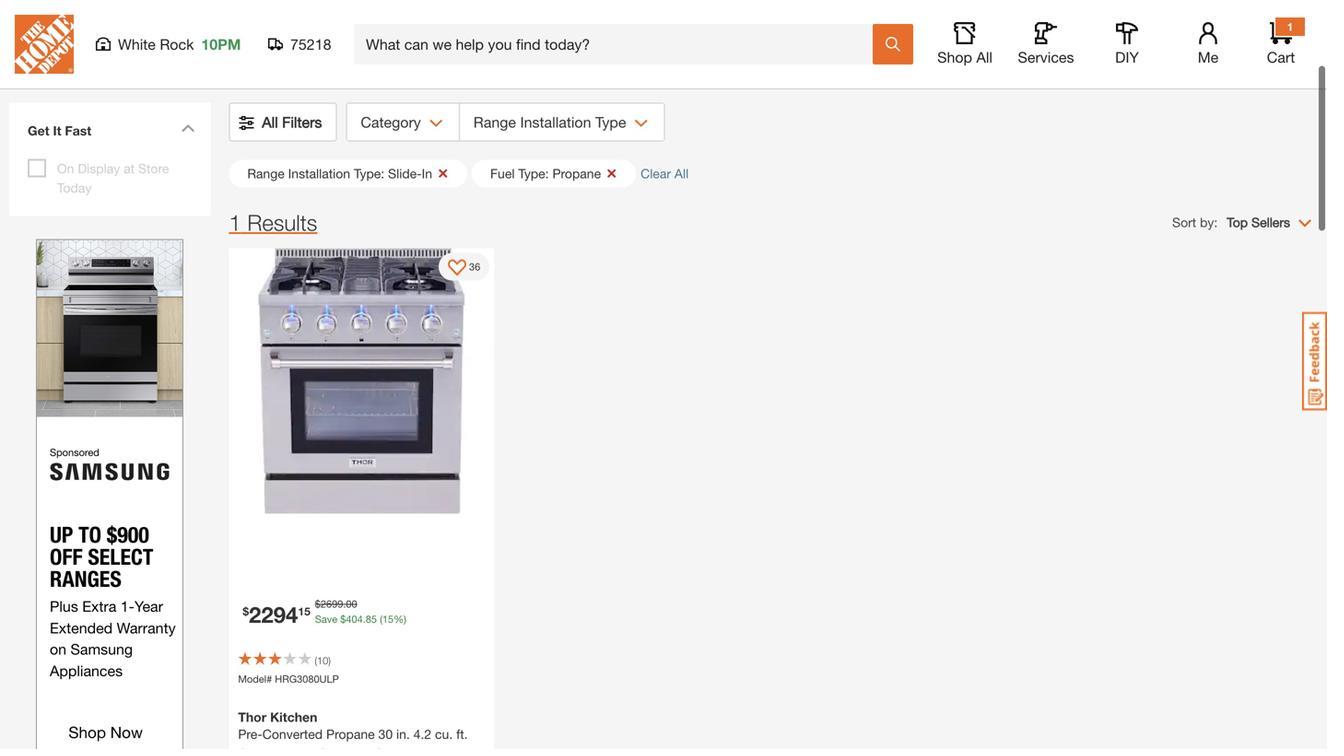 Task type: describe. For each thing, give the bounding box(es) containing it.
by:
[[1200, 215, 1218, 230]]

range installation type
[[474, 113, 626, 131]]

in.
[[396, 727, 410, 742]]

on display at store today
[[57, 161, 169, 195]]

range for range installation type: slide-in
[[247, 166, 285, 181]]

caret icon image
[[181, 124, 195, 132]]

clear all
[[641, 166, 689, 181]]

clear
[[641, 166, 671, 181]]

ranges
[[272, 45, 422, 98]]

stainless
[[319, 746, 372, 750]]

steel
[[375, 746, 404, 750]]

display
[[78, 161, 120, 176]]

category
[[361, 113, 421, 131]]

sort
[[1173, 215, 1197, 230]]

fuel type: propane
[[490, 166, 601, 181]]

all for shop all
[[977, 48, 993, 66]]

cu.
[[435, 727, 453, 742]]

gas inside thor kitchen pre-converted propane 30 in. 4.2 cu. ft. gas range in stainless steel
[[238, 746, 261, 750]]

thor kitchen pre-converted propane 30 in. 4.2 cu. ft. gas range in stainless steel
[[238, 710, 468, 750]]

filters
[[282, 113, 322, 131]]

open arrow image
[[635, 119, 649, 128]]

1 vertical spatial 1
[[229, 210, 241, 236]]

sellers
[[1252, 215, 1291, 230]]

get it fast link
[[18, 112, 201, 154]]

model# hrg3080ulp
[[238, 673, 339, 685]]

diy button
[[1098, 22, 1157, 66]]

white
[[118, 35, 156, 53]]

0 horizontal spatial slide-
[[9, 45, 134, 98]]

2 horizontal spatial $
[[340, 613, 346, 625]]

results
[[247, 210, 317, 236]]

fast
[[65, 123, 91, 138]]

$ 2294 15 $ 2699 . 00 save $ 404 . 85 ( 15 %)
[[243, 598, 407, 628]]

services
[[1018, 48, 1075, 66]]

get it fast
[[28, 123, 91, 138]]

0 vertical spatial gas
[[185, 45, 260, 98]]

cart
[[1267, 48, 1296, 66]]

propane inside thor kitchen pre-converted propane 30 in. 4.2 cu. ft. gas range in stainless steel
[[326, 727, 375, 742]]

all filters
[[262, 113, 322, 131]]

thor
[[238, 710, 267, 725]]

range installation type link
[[460, 104, 664, 141]]

hrg3080ulp
[[275, 673, 339, 685]]

slide- inside button
[[388, 166, 422, 181]]

model#
[[238, 673, 272, 685]]

1 results
[[229, 210, 317, 236]]

)
[[328, 655, 331, 667]]

feedback link image
[[1303, 312, 1328, 411]]

save
[[315, 613, 338, 625]]

85
[[366, 613, 377, 625]]

fuel type: propane button
[[472, 160, 636, 188]]

range installation type: slide-in button
[[229, 160, 467, 188]]

range for range installation type
[[474, 113, 516, 131]]

open arrow image
[[429, 119, 443, 128]]

range inside thor kitchen pre-converted propane 30 in. 4.2 cu. ft. gas range in stainless steel
[[265, 746, 302, 750]]

shop
[[938, 48, 973, 66]]

10
[[317, 655, 328, 667]]

it
[[53, 123, 61, 138]]

What can we help you find today? search field
[[366, 25, 872, 64]]

0 horizontal spatial .
[[343, 598, 346, 610]]

2 type: from the left
[[518, 166, 549, 181]]



Task type: vqa. For each thing, say whether or not it's contained in the screenshot.
Gas
yes



Task type: locate. For each thing, give the bounding box(es) containing it.
kitchen
[[270, 710, 318, 725]]

1 vertical spatial installation
[[288, 166, 350, 181]]

range inside button
[[247, 166, 285, 181]]

0 vertical spatial propane
[[553, 166, 601, 181]]

installation for type
[[520, 113, 591, 131]]

0 horizontal spatial (
[[315, 655, 317, 667]]

%)
[[394, 613, 407, 625]]

installation
[[520, 113, 591, 131], [288, 166, 350, 181]]

category link
[[347, 104, 459, 141]]

range
[[474, 113, 516, 131], [247, 166, 285, 181], [265, 746, 302, 750]]

converted
[[263, 727, 323, 742]]

installation inside button
[[288, 166, 350, 181]]

1 horizontal spatial propane
[[553, 166, 601, 181]]

2 vertical spatial all
[[675, 166, 689, 181]]

$ right save
[[340, 613, 346, 625]]

0 vertical spatial (
[[380, 613, 383, 625]]

1 horizontal spatial 15
[[383, 613, 394, 625]]

( left )
[[315, 655, 317, 667]]

(
[[380, 613, 383, 625], [315, 655, 317, 667]]

1 vertical spatial range
[[247, 166, 285, 181]]

display image
[[448, 260, 467, 278]]

75218 button
[[268, 35, 332, 53]]

all right shop
[[977, 48, 993, 66]]

installation for type:
[[288, 166, 350, 181]]

1 horizontal spatial (
[[380, 613, 383, 625]]

installation down filters
[[288, 166, 350, 181]]

range up fuel
[[474, 113, 516, 131]]

1 up cart at the top of page
[[1288, 20, 1294, 33]]

all
[[977, 48, 993, 66], [262, 113, 278, 131], [675, 166, 689, 181]]

propane inside button
[[553, 166, 601, 181]]

gas
[[185, 45, 260, 98], [238, 746, 261, 750]]

shop all button
[[936, 22, 995, 66]]

all filters button
[[230, 104, 336, 141]]

00
[[346, 598, 357, 610]]

1 horizontal spatial 1
[[1288, 20, 1294, 33]]

the home depot logo image
[[15, 15, 74, 74]]

1 horizontal spatial slide-
[[388, 166, 422, 181]]

1 left the results
[[229, 210, 241, 236]]

at
[[124, 161, 135, 176]]

top
[[1227, 215, 1248, 230]]

0 horizontal spatial 1
[[229, 210, 241, 236]]

pre-
[[238, 727, 263, 742]]

clear all button
[[641, 164, 703, 183]]

me button
[[1179, 22, 1238, 66]]

404
[[346, 613, 363, 625]]

1
[[1288, 20, 1294, 33], [229, 210, 241, 236]]

36
[[469, 261, 481, 273]]

0 vertical spatial 1
[[1288, 20, 1294, 33]]

today
[[57, 180, 92, 195]]

1 horizontal spatial installation
[[520, 113, 591, 131]]

1 horizontal spatial $
[[315, 598, 321, 610]]

1 horizontal spatial in
[[422, 166, 432, 181]]

0 vertical spatial in
[[134, 45, 173, 98]]

0 horizontal spatial all
[[262, 113, 278, 131]]

1 type: from the left
[[354, 166, 385, 181]]

4.2
[[414, 727, 432, 742]]

range installation type: slide-in
[[247, 166, 432, 181]]

.
[[343, 598, 346, 610], [363, 613, 366, 625]]

1 vertical spatial gas
[[238, 746, 261, 750]]

( inside the $ 2294 15 $ 2699 . 00 save $ 404 . 85 ( 15 %)
[[380, 613, 383, 625]]

2 vertical spatial range
[[265, 746, 302, 750]]

cart 1
[[1267, 20, 1296, 66]]

in
[[134, 45, 173, 98], [422, 166, 432, 181]]

0 horizontal spatial in
[[134, 45, 173, 98]]

1 horizontal spatial .
[[363, 613, 366, 625]]

propane
[[553, 166, 601, 181], [326, 727, 375, 742]]

$ up save
[[315, 598, 321, 610]]

range up 1 results
[[247, 166, 285, 181]]

white rock 10pm
[[118, 35, 241, 53]]

range down converted
[[265, 746, 302, 750]]

0 horizontal spatial type:
[[354, 166, 385, 181]]

15
[[298, 605, 310, 618], [383, 613, 394, 625]]

0 horizontal spatial installation
[[288, 166, 350, 181]]

all left filters
[[262, 113, 278, 131]]

1 vertical spatial propane
[[326, 727, 375, 742]]

gas down the pre-
[[238, 746, 261, 750]]

me
[[1198, 48, 1219, 66]]

propane down range installation type link
[[553, 166, 601, 181]]

slide-
[[9, 45, 134, 98], [388, 166, 422, 181]]

0 vertical spatial installation
[[520, 113, 591, 131]]

in inside button
[[422, 166, 432, 181]]

2294
[[249, 602, 298, 628]]

all for clear all
[[675, 166, 689, 181]]

type: down category
[[354, 166, 385, 181]]

0 horizontal spatial 15
[[298, 605, 310, 618]]

10pm
[[201, 35, 241, 53]]

1 vertical spatial slide-
[[388, 166, 422, 181]]

( 10 )
[[315, 655, 331, 667]]

2 horizontal spatial all
[[977, 48, 993, 66]]

$ up the model#
[[243, 605, 249, 618]]

fuel
[[490, 166, 515, 181]]

( right 85
[[380, 613, 383, 625]]

0 horizontal spatial propane
[[326, 727, 375, 742]]

1 horizontal spatial all
[[675, 166, 689, 181]]

services button
[[1017, 22, 1076, 66]]

all inside 'button'
[[262, 113, 278, 131]]

diy
[[1116, 48, 1139, 66]]

rock
[[160, 35, 194, 53]]

all right clear
[[675, 166, 689, 181]]

1 inside 'cart 1'
[[1288, 20, 1294, 33]]

1 vertical spatial .
[[363, 613, 366, 625]]

propane up stainless
[[326, 727, 375, 742]]

30
[[378, 727, 393, 742]]

0 vertical spatial all
[[977, 48, 993, 66]]

0 vertical spatial range
[[474, 113, 516, 131]]

1 vertical spatial all
[[262, 113, 278, 131]]

type
[[596, 113, 626, 131]]

1 vertical spatial (
[[315, 655, 317, 667]]

1 horizontal spatial type:
[[518, 166, 549, 181]]

type: right fuel
[[518, 166, 549, 181]]

2699
[[321, 598, 343, 610]]

shop all
[[938, 48, 993, 66]]

0 vertical spatial slide-
[[9, 45, 134, 98]]

slide-in gas ranges
[[9, 45, 422, 98]]

. up 404
[[343, 598, 346, 610]]

$
[[315, 598, 321, 610], [243, 605, 249, 618], [340, 613, 346, 625]]

ft.
[[456, 727, 468, 742]]

15 left save
[[298, 605, 310, 618]]

get
[[28, 123, 49, 138]]

0 horizontal spatial $
[[243, 605, 249, 618]]

slide- up fast
[[9, 45, 134, 98]]

1 vertical spatial in
[[422, 166, 432, 181]]

sort by: top sellers
[[1173, 215, 1291, 230]]

on
[[57, 161, 74, 176]]

0 vertical spatial .
[[343, 598, 346, 610]]

36 button
[[439, 253, 490, 281]]

75218
[[290, 35, 331, 53]]

type:
[[354, 166, 385, 181], [518, 166, 549, 181]]

sponsored banner image
[[9, 0, 1318, 26]]

slide- down category link
[[388, 166, 422, 181]]

gas up caret icon at the top left of the page
[[185, 45, 260, 98]]

in
[[306, 746, 316, 750]]

installation up "fuel type: propane" button
[[520, 113, 591, 131]]

. left %)
[[363, 613, 366, 625]]

15 right 85
[[383, 613, 394, 625]]

pre-converted propane 30 in. 4.2 cu. ft. gas range in stainless steel image
[[229, 248, 494, 514]]

store
[[138, 161, 169, 176]]



